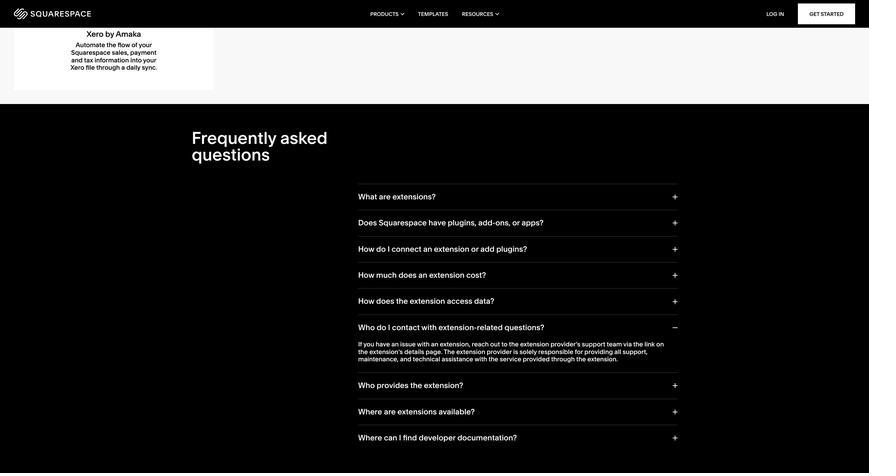 Task type: describe. For each thing, give the bounding box(es) containing it.
ons,
[[495, 218, 511, 228]]

show answer image for how does the extension access data?
[[672, 299, 677, 304]]

the down out
[[489, 355, 498, 363]]

find
[[403, 433, 417, 443]]

are for where
[[384, 407, 396, 417]]

the right "to"
[[509, 340, 519, 348]]

1 vertical spatial your
[[143, 56, 156, 64]]

started
[[821, 11, 844, 17]]

responsible
[[538, 348, 573, 356]]

log
[[767, 11, 778, 17]]

extension's
[[369, 348, 403, 356]]

the down support
[[576, 355, 586, 363]]

much
[[376, 271, 397, 280]]

flow
[[118, 41, 130, 49]]

who do i contact with extension-related questions?
[[358, 323, 544, 332]]

where for where can i find developer documentation?
[[358, 433, 382, 443]]

team
[[607, 340, 622, 348]]

developer
[[419, 433, 456, 443]]

1 vertical spatial xero
[[70, 64, 84, 72]]

how much does an extension cost?
[[358, 271, 486, 280]]

where can i find developer documentation?
[[358, 433, 517, 443]]

asked
[[280, 128, 328, 148]]

sales,
[[112, 49, 129, 57]]

extensions
[[398, 407, 437, 417]]

0 vertical spatial xero
[[87, 30, 104, 39]]

have for squarespace
[[429, 218, 446, 228]]

page.
[[426, 348, 443, 356]]

add-
[[478, 218, 495, 228]]

squarespace logo link
[[14, 8, 182, 19]]

apps?
[[522, 218, 544, 228]]

extension,
[[440, 340, 470, 348]]

how for how much does an extension cost?
[[358, 271, 374, 280]]

xero by amaka automate the flow of your squarespace sales, payment and tax information into your xero file through a daily sync.
[[70, 30, 157, 72]]

squarespace inside xero by amaka automate the flow of your squarespace sales, payment and tax information into your xero file through a daily sync.
[[71, 49, 110, 57]]

products
[[370, 11, 399, 17]]

who for who do i contact with extension-related questions?
[[358, 323, 375, 332]]

provider's
[[551, 340, 581, 348]]

resources button
[[462, 0, 499, 28]]

show answer image for who provides the extension?
[[672, 384, 677, 388]]

related
[[477, 323, 503, 332]]

extension down does squarespace have plugins, add-ons, or apps?
[[434, 244, 469, 254]]

have for you
[[376, 340, 390, 348]]

log             in
[[767, 11, 784, 17]]

you
[[363, 340, 374, 348]]

show answer image for documentation?
[[672, 436, 677, 441]]

for
[[575, 348, 583, 356]]

documentation?
[[457, 433, 517, 443]]

the
[[444, 348, 455, 356]]

if you have an issue with an extension, reach out to the extension provider's support team via the link on the extension's details page. the extension provider is solely responsible for providing all support, maintenance, and technical assistance with the service provided through the extension.
[[358, 340, 664, 363]]

i for connect
[[388, 244, 390, 254]]

who provides the extension?
[[358, 381, 463, 390]]

provides
[[377, 381, 409, 390]]

0 horizontal spatial does
[[376, 297, 394, 306]]

extension right the the
[[456, 348, 485, 356]]

extension up provided
[[520, 340, 549, 348]]

frequently asked questions
[[192, 128, 328, 165]]

what
[[358, 192, 377, 202]]

where for where are extensions available?
[[358, 407, 382, 417]]

extensions?
[[393, 192, 436, 202]]

provider
[[487, 348, 512, 356]]

1 show answer image from the top
[[672, 195, 677, 200]]

providing
[[585, 348, 613, 356]]

do for how
[[376, 244, 386, 254]]

information
[[95, 56, 129, 64]]

if
[[358, 340, 362, 348]]

extension?
[[424, 381, 463, 390]]

how for how does the extension access data?
[[358, 297, 374, 306]]

amaka
[[116, 30, 141, 39]]

who for who provides the extension?
[[358, 381, 375, 390]]

0 vertical spatial does
[[399, 271, 417, 280]]

a
[[121, 64, 125, 72]]

all
[[614, 348, 621, 356]]

reach
[[472, 340, 489, 348]]

does squarespace have plugins, add-ons, or apps?
[[358, 218, 544, 228]]

1 vertical spatial squarespace
[[379, 218, 427, 228]]

plugins,
[[448, 218, 477, 228]]

available?
[[439, 407, 475, 417]]

support
[[582, 340, 605, 348]]

i for find
[[399, 433, 401, 443]]

automate
[[76, 41, 105, 49]]

0 vertical spatial your
[[139, 41, 152, 49]]

to
[[502, 340, 508, 348]]

of
[[132, 41, 137, 49]]

add
[[480, 244, 495, 254]]

connect
[[392, 244, 422, 254]]

0 vertical spatial with
[[421, 323, 437, 332]]

get started
[[810, 11, 844, 17]]

service
[[500, 355, 521, 363]]

contact
[[392, 323, 420, 332]]



Task type: locate. For each thing, give the bounding box(es) containing it.
who up you
[[358, 323, 375, 332]]

1 vertical spatial or
[[471, 244, 479, 254]]

1 show answer image from the top
[[672, 221, 677, 226]]

2 how from the top
[[358, 271, 374, 280]]

access
[[447, 297, 472, 306]]

issue
[[400, 340, 416, 348]]

with right contact
[[421, 323, 437, 332]]

extension down how much does an extension cost?
[[410, 297, 445, 306]]

squarespace
[[71, 49, 110, 57], [379, 218, 427, 228]]

into
[[130, 56, 142, 64]]

templates
[[418, 11, 448, 17]]

do for who
[[377, 323, 386, 332]]

plugins?
[[496, 244, 527, 254]]

templates link
[[418, 0, 448, 28]]

does
[[358, 218, 377, 228]]

xero
[[87, 30, 104, 39], [70, 64, 84, 72]]

4 show answer image from the top
[[672, 436, 677, 441]]

does right much
[[399, 271, 417, 280]]

0 vertical spatial i
[[388, 244, 390, 254]]

can
[[384, 433, 397, 443]]

an left the the
[[431, 340, 438, 348]]

or right ons,
[[512, 218, 520, 228]]

1 where from the top
[[358, 407, 382, 417]]

0 vertical spatial and
[[71, 56, 83, 64]]

in
[[779, 11, 784, 17]]

have right you
[[376, 340, 390, 348]]

1 vertical spatial have
[[376, 340, 390, 348]]

0 horizontal spatial have
[[376, 340, 390, 348]]

2 vertical spatial how
[[358, 297, 374, 306]]

2 show answer image from the top
[[672, 247, 677, 252]]

the inside xero by amaka automate the flow of your squarespace sales, payment and tax information into your xero file through a daily sync.
[[107, 41, 116, 49]]

show answer image for cost?
[[672, 273, 677, 278]]

with up technical
[[417, 340, 430, 348]]

0 vertical spatial who
[[358, 323, 375, 332]]

1 vertical spatial who
[[358, 381, 375, 390]]

how do i connect an extension or add plugins?
[[358, 244, 527, 254]]

3 show answer image from the top
[[672, 273, 677, 278]]

have left plugins,
[[429, 218, 446, 228]]

payment
[[130, 49, 157, 57]]

products button
[[370, 0, 404, 28]]

show answer image for does squarespace have plugins, add-ons, or apps?
[[672, 221, 677, 226]]

2 vertical spatial i
[[399, 433, 401, 443]]

what are extensions?
[[358, 192, 436, 202]]

and left tax
[[71, 56, 83, 64]]

with down reach at bottom
[[475, 355, 487, 363]]

i left connect
[[388, 244, 390, 254]]

questions
[[192, 144, 270, 165]]

cost?
[[466, 271, 486, 280]]

extension
[[434, 244, 469, 254], [429, 271, 465, 280], [410, 297, 445, 306], [520, 340, 549, 348], [456, 348, 485, 356]]

where left can
[[358, 433, 382, 443]]

1 vertical spatial how
[[358, 271, 374, 280]]

extension down how do i connect an extension or add plugins?
[[429, 271, 465, 280]]

technical
[[413, 355, 440, 363]]

show answer image
[[672, 221, 677, 226], [672, 299, 677, 304], [672, 384, 677, 388], [672, 410, 677, 415]]

provided
[[523, 355, 550, 363]]

by
[[105, 30, 114, 39]]

solely
[[520, 348, 537, 356]]

and inside xero by amaka automate the flow of your squarespace sales, payment and tax information into your xero file through a daily sync.
[[71, 56, 83, 64]]

who
[[358, 323, 375, 332], [358, 381, 375, 390]]

1 vertical spatial does
[[376, 297, 394, 306]]

resources
[[462, 11, 493, 17]]

0 vertical spatial have
[[429, 218, 446, 228]]

0 horizontal spatial and
[[71, 56, 83, 64]]

or
[[512, 218, 520, 228], [471, 244, 479, 254]]

show answer image
[[672, 195, 677, 200], [672, 247, 677, 252], [672, 273, 677, 278], [672, 436, 677, 441]]

3 show answer image from the top
[[672, 384, 677, 388]]

1 horizontal spatial xero
[[87, 30, 104, 39]]

where
[[358, 407, 382, 417], [358, 433, 382, 443]]

your
[[139, 41, 152, 49], [143, 56, 156, 64]]

how does the extension access data?
[[358, 297, 494, 306]]

1 who from the top
[[358, 323, 375, 332]]

squarespace logo image
[[14, 8, 91, 19]]

does
[[399, 271, 417, 280], [376, 297, 394, 306]]

0 vertical spatial where
[[358, 407, 382, 417]]

1 horizontal spatial squarespace
[[379, 218, 427, 228]]

are
[[379, 192, 391, 202], [384, 407, 396, 417]]

log             in link
[[767, 11, 784, 17]]

how for how do i connect an extension or add plugins?
[[358, 244, 374, 254]]

xero up automate
[[87, 30, 104, 39]]

assistance
[[442, 355, 473, 363]]

0 horizontal spatial squarespace
[[71, 49, 110, 57]]

do
[[376, 244, 386, 254], [377, 323, 386, 332]]

show answer image for extension
[[672, 247, 677, 252]]

the
[[107, 41, 116, 49], [396, 297, 408, 306], [509, 340, 519, 348], [633, 340, 643, 348], [358, 348, 368, 356], [489, 355, 498, 363], [576, 355, 586, 363], [410, 381, 422, 390]]

extension-
[[439, 323, 477, 332]]

1 vertical spatial do
[[377, 323, 386, 332]]

0 vertical spatial squarespace
[[71, 49, 110, 57]]

i for contact
[[388, 323, 390, 332]]

i
[[388, 244, 390, 254], [388, 323, 390, 332], [399, 433, 401, 443]]

or left add
[[471, 244, 479, 254]]

get
[[810, 11, 820, 17]]

how
[[358, 244, 374, 254], [358, 271, 374, 280], [358, 297, 374, 306]]

are for what
[[379, 192, 391, 202]]

4 show answer image from the top
[[672, 410, 677, 415]]

0 vertical spatial are
[[379, 192, 391, 202]]

details
[[404, 348, 424, 356]]

an
[[423, 244, 432, 254], [418, 271, 427, 280], [391, 340, 399, 348], [431, 340, 438, 348]]

who left the provides
[[358, 381, 375, 390]]

1 horizontal spatial have
[[429, 218, 446, 228]]

the right "via"
[[633, 340, 643, 348]]

the right the provides
[[410, 381, 422, 390]]

where are extensions available?
[[358, 407, 475, 417]]

1 vertical spatial with
[[417, 340, 430, 348]]

link
[[645, 340, 655, 348]]

data?
[[474, 297, 494, 306]]

2 vertical spatial with
[[475, 355, 487, 363]]

support,
[[623, 348, 648, 356]]

2 where from the top
[[358, 433, 382, 443]]

0 vertical spatial how
[[358, 244, 374, 254]]

through inside if you have an issue with an extension, reach out to the extension provider's support team via the link on the extension's details page. the extension provider is solely responsible for providing all support, maintenance, and technical assistance with the service provided through the extension.
[[551, 355, 575, 363]]

on
[[656, 340, 664, 348]]

1 horizontal spatial does
[[399, 271, 417, 280]]

1 horizontal spatial through
[[551, 355, 575, 363]]

i left contact
[[388, 323, 390, 332]]

are up can
[[384, 407, 396, 417]]

0 vertical spatial or
[[512, 218, 520, 228]]

file
[[86, 64, 95, 72]]

through down provider's at the bottom of page
[[551, 355, 575, 363]]

1 horizontal spatial and
[[400, 355, 411, 363]]

through inside xero by amaka automate the flow of your squarespace sales, payment and tax information into your xero file through a daily sync.
[[96, 64, 120, 72]]

0 horizontal spatial through
[[96, 64, 120, 72]]

are right what
[[379, 192, 391, 202]]

1 horizontal spatial or
[[512, 218, 520, 228]]

0 horizontal spatial or
[[471, 244, 479, 254]]

does down much
[[376, 297, 394, 306]]

frequently
[[192, 128, 276, 148]]

an right connect
[[423, 244, 432, 254]]

an up how does the extension access data?
[[418, 271, 427, 280]]

out
[[490, 340, 500, 348]]

or for ons,
[[512, 218, 520, 228]]

do left contact
[[377, 323, 386, 332]]

get started link
[[798, 3, 855, 24]]

is
[[513, 348, 518, 356]]

daily
[[126, 64, 140, 72]]

through left "a"
[[96, 64, 120, 72]]

extension.
[[588, 355, 618, 363]]

your right of
[[139, 41, 152, 49]]

the down by
[[107, 41, 116, 49]]

or for extension
[[471, 244, 479, 254]]

have inside if you have an issue with an extension, reach out to the extension provider's support team via the link on the extension's details page. the extension provider is solely responsible for providing all support, maintenance, and technical assistance with the service provided through the extension.
[[376, 340, 390, 348]]

squarespace up connect
[[379, 218, 427, 228]]

and down 'issue'
[[400, 355, 411, 363]]

via
[[623, 340, 632, 348]]

with
[[421, 323, 437, 332], [417, 340, 430, 348], [475, 355, 487, 363]]

1 how from the top
[[358, 244, 374, 254]]

1 vertical spatial through
[[551, 355, 575, 363]]

i right can
[[399, 433, 401, 443]]

and inside if you have an issue with an extension, reach out to the extension provider's support team via the link on the extension's details page. the extension provider is solely responsible for providing all support, maintenance, and technical assistance with the service provided through the extension.
[[400, 355, 411, 363]]

0 vertical spatial do
[[376, 244, 386, 254]]

hide answer image
[[672, 325, 677, 330]]

sync.
[[142, 64, 157, 72]]

the left extension's
[[358, 348, 368, 356]]

0 vertical spatial through
[[96, 64, 120, 72]]

2 who from the top
[[358, 381, 375, 390]]

where down the provides
[[358, 407, 382, 417]]

questions?
[[505, 323, 544, 332]]

an left 'issue'
[[391, 340, 399, 348]]

0 horizontal spatial xero
[[70, 64, 84, 72]]

tax
[[84, 56, 93, 64]]

squarespace up file at the left
[[71, 49, 110, 57]]

1 vertical spatial and
[[400, 355, 411, 363]]

maintenance,
[[358, 355, 399, 363]]

3 how from the top
[[358, 297, 374, 306]]

the up contact
[[396, 297, 408, 306]]

and
[[71, 56, 83, 64], [400, 355, 411, 363]]

show answer image for where are extensions available?
[[672, 410, 677, 415]]

1 vertical spatial are
[[384, 407, 396, 417]]

2 show answer image from the top
[[672, 299, 677, 304]]

xero left file at the left
[[70, 64, 84, 72]]

do left connect
[[376, 244, 386, 254]]

your right "into"
[[143, 56, 156, 64]]

1 vertical spatial i
[[388, 323, 390, 332]]

1 vertical spatial where
[[358, 433, 382, 443]]



Task type: vqa. For each thing, say whether or not it's contained in the screenshot.
the top Or
yes



